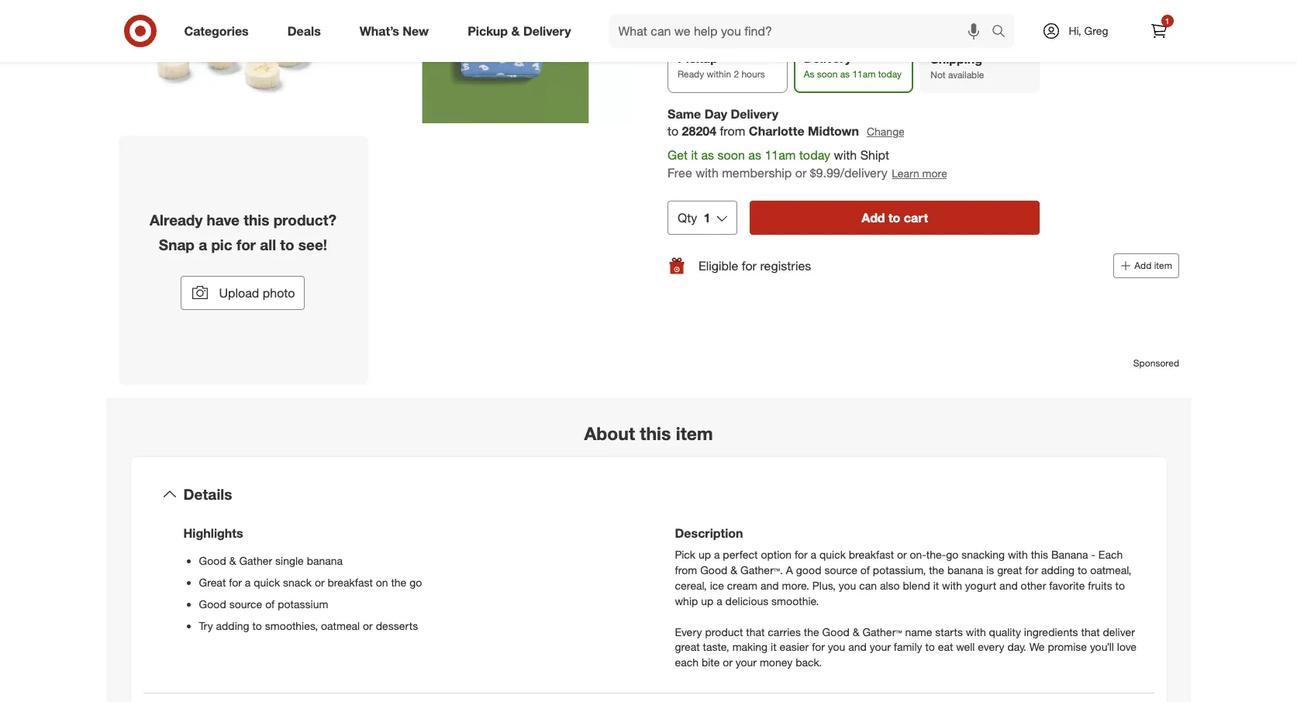 Task type: describe. For each thing, give the bounding box(es) containing it.
shipping
[[931, 51, 982, 67]]

membership
[[722, 165, 792, 181]]

with up the $9.99/delivery
[[834, 147, 857, 163]]

hi, greg
[[1069, 24, 1109, 37]]

good inside every product that carries the good & gather™ name starts with quality ingredients that deliver great taste, making it easier for you and your family to eat well every day. we promise you'll love each bite or your money back.
[[823, 626, 850, 639]]

change
[[867, 125, 905, 138]]

yogurt
[[966, 579, 997, 592]]

image gallery element
[[118, 0, 630, 385]]

upload photo button
[[181, 276, 305, 310]]

or inside every product that carries the good & gather™ name starts with quality ingredients that deliver great taste, making it easier for you and your family to eat well every day. we promise you'll love each bite or your money back.
[[723, 657, 733, 670]]

0 horizontal spatial as
[[701, 147, 714, 163]]

photo
[[263, 285, 295, 301]]

potassium
[[278, 598, 328, 611]]

good up great
[[199, 554, 226, 567]]

blend
[[903, 579, 931, 592]]

this inside pick up a perfect option for a quick breakfast or on-the-go snacking with this banana - each from good & gather™. a good source of potassium, the banana is great for adding to oatmeal, cereal, ice cream and more. plus, you can also blend it with yogurt and other favorite fruits to whip up a delicious smoothie.
[[1031, 548, 1049, 561]]

more
[[922, 166, 947, 179]]

details button
[[143, 470, 1155, 519]]

delivery for same day delivery
[[731, 106, 778, 121]]

ready
[[678, 69, 704, 80]]

2 that from the left
[[1082, 626, 1100, 639]]

1 vertical spatial up
[[701, 595, 714, 608]]

search button
[[985, 14, 1022, 51]]

1 vertical spatial adding
[[216, 619, 249, 633]]

description
[[675, 526, 743, 541]]

whip
[[675, 595, 698, 608]]

also
[[880, 579, 900, 592]]

see!
[[298, 236, 327, 254]]

with left yogurt
[[942, 579, 963, 592]]

good down great
[[199, 598, 226, 611]]

try
[[199, 619, 213, 633]]

breakfast inside pick up a perfect option for a quick breakfast or on-the-go snacking with this banana - each from good & gather™. a good source of potassium, the banana is great for adding to oatmeal, cereal, ice cream and more. plus, you can also blend it with yogurt and other favorite fruits to whip up a delicious smoothie.
[[849, 548, 894, 561]]

search
[[985, 24, 1022, 40]]

perfect
[[723, 548, 758, 561]]

great inside every product that carries the good & gather™ name starts with quality ingredients that deliver great taste, making it easier for you and your family to eat well every day. we promise you'll love each bite or your money back.
[[675, 641, 700, 654]]

adding inside pick up a perfect option for a quick breakfast or on-the-go snacking with this banana - each from good & gather™. a good source of potassium, the banana is great for adding to oatmeal, cereal, ice cream and more. plus, you can also blend it with yogurt and other favorite fruits to whip up a delicious smoothie.
[[1042, 564, 1075, 577]]

1 horizontal spatial 1
[[1166, 16, 1170, 26]]

on-
[[910, 548, 927, 561]]

what's new
[[360, 23, 429, 38]]

the inside pick up a perfect option for a quick breakfast or on-the-go snacking with this banana - each from good & gather™. a good source of potassium, the banana is great for adding to oatmeal, cereal, ice cream and more. plus, you can also blend it with yogurt and other favorite fruits to whip up a delicious smoothie.
[[929, 564, 945, 577]]

0 horizontal spatial quick
[[254, 576, 280, 589]]

0 horizontal spatial go
[[410, 576, 422, 589]]

favorite
[[1050, 579, 1085, 592]]

2 horizontal spatial and
[[1000, 579, 1018, 592]]

go inside pick up a perfect option for a quick breakfast or on-the-go snacking with this banana - each from good & gather™. a good source of potassium, the banana is great for adding to oatmeal, cereal, ice cream and more. plus, you can also blend it with yogurt and other favorite fruits to whip up a delicious smoothie.
[[946, 548, 959, 561]]

promise
[[1048, 641, 1087, 654]]

as
[[804, 69, 814, 80]]

smoothie.
[[772, 595, 819, 608]]

well
[[957, 641, 975, 654]]

pickup ready within 2 hours
[[678, 51, 765, 80]]

categories
[[184, 23, 249, 38]]

each
[[675, 657, 699, 670]]

smoothies,
[[265, 619, 318, 633]]

snap
[[159, 236, 195, 254]]

to down the banana
[[1078, 564, 1088, 577]]

same day delivery
[[667, 106, 778, 121]]

-
[[1092, 548, 1096, 561]]

from charlotte midtown change
[[720, 124, 905, 139]]

banana inside pick up a perfect option for a quick breakfast or on-the-go snacking with this banana - each from good & gather™. a good source of potassium, the banana is great for adding to oatmeal, cereal, ice cream and more. plus, you can also blend it with yogurt and other favorite fruits to whip up a delicious smoothie.
[[948, 564, 984, 577]]

banana - each - good &#38; gather&#8482;, 2 of 4 image
[[118, 0, 368, 123]]

pickup for ready
[[678, 51, 718, 66]]

or right oatmeal
[[363, 619, 373, 633]]

cream
[[727, 579, 758, 592]]

to down oatmeal,
[[1116, 579, 1125, 592]]

or right snack
[[315, 576, 325, 589]]

0 horizontal spatial banana
[[307, 554, 343, 567]]

sponsored
[[1133, 357, 1179, 369]]

hours
[[741, 69, 765, 80]]

with up other
[[1008, 548, 1028, 561]]

shipping not available
[[931, 51, 984, 81]]

ingredients
[[1024, 626, 1079, 639]]

about
[[584, 423, 635, 444]]

1 that from the left
[[746, 626, 765, 639]]

gather™.
[[741, 564, 783, 577]]

add for add item
[[1135, 260, 1152, 271]]

gather™
[[863, 626, 902, 639]]

highlights
[[183, 526, 243, 541]]

desserts
[[376, 619, 418, 633]]

1 vertical spatial item
[[676, 423, 713, 444]]

for right great
[[229, 576, 242, 589]]

back.
[[796, 657, 822, 670]]

0 horizontal spatial of
[[265, 598, 275, 611]]

$9.99/delivery
[[810, 165, 888, 181]]

is
[[987, 564, 995, 577]]

we
[[1030, 641, 1045, 654]]

a up good
[[811, 548, 817, 561]]

quick inside pick up a perfect option for a quick breakfast or on-the-go snacking with this banana - each from good & gather™. a good source of potassium, the banana is great for adding to oatmeal, cereal, ice cream and more. plus, you can also blend it with yogurt and other favorite fruits to whip up a delicious smoothie.
[[820, 548, 846, 561]]

each
[[1099, 548, 1123, 561]]

upload
[[219, 285, 259, 301]]

midtown
[[808, 124, 859, 139]]

to down same
[[667, 124, 678, 139]]

0 vertical spatial from
[[720, 124, 745, 139]]

change button
[[866, 123, 905, 141]]

to inside button
[[888, 210, 900, 226]]

a down the gather on the left bottom of page
[[245, 576, 251, 589]]

can
[[860, 579, 877, 592]]

charlotte
[[749, 124, 804, 139]]

deliver
[[1103, 626, 1135, 639]]

more.
[[782, 579, 810, 592]]

good & gather single banana
[[199, 554, 343, 567]]

you'll
[[1090, 641, 1115, 654]]

cart
[[904, 210, 928, 226]]

it inside pick up a perfect option for a quick breakfast or on-the-go snacking with this banana - each from good & gather™. a good source of potassium, the banana is great for adding to oatmeal, cereal, ice cream and more. plus, you can also blend it with yogurt and other favorite fruits to whip up a delicious smoothie.
[[934, 579, 939, 592]]

single
[[275, 554, 304, 567]]

money
[[760, 657, 793, 670]]

1 vertical spatial breakfast
[[328, 576, 373, 589]]

great for a quick snack or breakfast on the go
[[199, 576, 422, 589]]

source inside pick up a perfect option for a quick breakfast or on-the-go snacking with this banana - each from good & gather™. a good source of potassium, the banana is great for adding to oatmeal, cereal, ice cream and more. plus, you can also blend it with yogurt and other favorite fruits to whip up a delicious smoothie.
[[825, 564, 858, 577]]

other
[[1021, 579, 1047, 592]]

1 horizontal spatial as
[[748, 147, 761, 163]]

1 vertical spatial 1
[[703, 210, 710, 226]]

qty 1
[[678, 210, 710, 226]]

option
[[761, 548, 792, 561]]

to inside already have this product? snap a pic for all to see!
[[280, 236, 294, 254]]

good inside pick up a perfect option for a quick breakfast or on-the-go snacking with this banana - each from good & gather™. a good source of potassium, the banana is great for adding to oatmeal, cereal, ice cream and more. plus, you can also blend it with yogurt and other favorite fruits to whip up a delicious smoothie.
[[700, 564, 728, 577]]

for right eligible
[[742, 258, 757, 273]]

same
[[667, 106, 701, 121]]

easier
[[780, 641, 809, 654]]

taste,
[[703, 641, 730, 654]]

ice
[[710, 579, 724, 592]]

bite
[[702, 657, 720, 670]]

great inside pick up a perfect option for a quick breakfast or on-the-go snacking with this banana - each from good & gather™. a good source of potassium, the banana is great for adding to oatmeal, cereal, ice cream and more. plus, you can also blend it with yogurt and other favorite fruits to whip up a delicious smoothie.
[[998, 564, 1023, 577]]

1 horizontal spatial your
[[870, 641, 891, 654]]

& inside 'link'
[[512, 23, 520, 38]]

as inside delivery as soon as 11am today
[[840, 69, 850, 80]]

the-
[[927, 548, 946, 561]]

family
[[894, 641, 923, 654]]

get it as soon as 11am today with shipt free with membership or $9.99/delivery learn more
[[667, 147, 947, 181]]

you inside every product that carries the good & gather™ name starts with quality ingredients that deliver great taste, making it easier for you and your family to eat well every day. we promise you'll love each bite or your money back.
[[828, 641, 846, 654]]

1 horizontal spatial this
[[640, 423, 671, 444]]

delivery for pickup & delivery
[[523, 23, 571, 38]]

eat
[[938, 641, 954, 654]]

today inside the get it as soon as 11am today with shipt free with membership or $9.99/delivery learn more
[[799, 147, 830, 163]]



Task type: vqa. For each thing, say whether or not it's contained in the screenshot.
right 11am
yes



Task type: locate. For each thing, give the bounding box(es) containing it.
1 vertical spatial great
[[675, 641, 700, 654]]

1 horizontal spatial breakfast
[[849, 548, 894, 561]]

or inside pick up a perfect option for a quick breakfast or on-the-go snacking with this banana - each from good & gather™. a good source of potassium, the banana is great for adding to oatmeal, cereal, ice cream and more. plus, you can also blend it with yogurt and other favorite fruits to whip up a delicious smoothie.
[[897, 548, 907, 561]]

breakfast left the on
[[328, 576, 373, 589]]

soon inside the get it as soon as 11am today with shipt free with membership or $9.99/delivery learn more
[[717, 147, 745, 163]]

pickup inside 'link'
[[468, 23, 508, 38]]

that up making
[[746, 626, 765, 639]]

0 horizontal spatial soon
[[717, 147, 745, 163]]

soon right as
[[817, 69, 838, 80]]

starts
[[936, 626, 963, 639]]

the
[[929, 564, 945, 577], [391, 576, 407, 589], [804, 626, 820, 639]]

0 vertical spatial item
[[1154, 260, 1172, 271]]

of up can
[[861, 564, 870, 577]]

for up other
[[1026, 564, 1039, 577]]

0 horizontal spatial add
[[862, 210, 885, 226]]

& inside pick up a perfect option for a quick breakfast or on-the-go snacking with this banana - each from good & gather™. a good source of potassium, the banana is great for adding to oatmeal, cereal, ice cream and more. plus, you can also blend it with yogurt and other favorite fruits to whip up a delicious smoothie.
[[731, 564, 738, 577]]

quick up good
[[820, 548, 846, 561]]

0 horizontal spatial 11am
[[765, 147, 796, 163]]

add inside add to cart button
[[862, 210, 885, 226]]

up right the pick
[[699, 548, 711, 561]]

1 vertical spatial from
[[675, 564, 697, 577]]

to
[[667, 124, 678, 139], [888, 210, 900, 226], [280, 236, 294, 254], [1078, 564, 1088, 577], [1116, 579, 1125, 592], [252, 619, 262, 633], [926, 641, 935, 654]]

as
[[840, 69, 850, 80], [701, 147, 714, 163], [748, 147, 761, 163]]

1 horizontal spatial today
[[878, 69, 902, 80]]

or down the from charlotte midtown change
[[795, 165, 806, 181]]

item inside button
[[1154, 260, 1172, 271]]

it inside the get it as soon as 11am today with shipt free with membership or $9.99/delivery learn more
[[691, 147, 698, 163]]

go right the on
[[410, 576, 422, 589]]

0 vertical spatial pickup
[[468, 23, 508, 38]]

0 horizontal spatial breakfast
[[328, 576, 373, 589]]

registries
[[760, 258, 811, 273]]

not
[[931, 69, 946, 81]]

love
[[1118, 641, 1137, 654]]

What can we help you find? suggestions appear below search field
[[609, 14, 996, 48]]

source
[[825, 564, 858, 577], [229, 598, 262, 611]]

that up the 'you'll'
[[1082, 626, 1100, 639]]

28204
[[682, 124, 716, 139]]

0 vertical spatial it
[[691, 147, 698, 163]]

try adding to smoothies, oatmeal or desserts
[[199, 619, 418, 633]]

already
[[150, 211, 203, 229]]

shipt
[[860, 147, 889, 163]]

a
[[199, 236, 207, 254], [714, 548, 720, 561], [811, 548, 817, 561], [245, 576, 251, 589], [717, 595, 723, 608]]

to down good source of potassium
[[252, 619, 262, 633]]

upload photo
[[219, 285, 295, 301]]

gather
[[239, 554, 272, 567]]

1 horizontal spatial soon
[[817, 69, 838, 80]]

every
[[675, 626, 702, 639]]

1 horizontal spatial go
[[946, 548, 959, 561]]

1 right qty
[[703, 210, 710, 226]]

that
[[746, 626, 765, 639], [1082, 626, 1100, 639]]

source down the gather on the left bottom of page
[[229, 598, 262, 611]]

as up membership on the top right
[[748, 147, 761, 163]]

1 vertical spatial 11am
[[765, 147, 796, 163]]

add
[[862, 210, 885, 226], [1135, 260, 1152, 271]]

2 horizontal spatial it
[[934, 579, 939, 592]]

1 horizontal spatial banana
[[948, 564, 984, 577]]

& inside every product that carries the good & gather™ name starts with quality ingredients that deliver great taste, making it easier for you and your family to eat well every day. we promise you'll love each bite or your money back.
[[853, 626, 860, 639]]

day.
[[1008, 641, 1027, 654]]

0 vertical spatial breakfast
[[849, 548, 894, 561]]

quick up good source of potassium
[[254, 576, 280, 589]]

0 vertical spatial of
[[861, 564, 870, 577]]

get
[[667, 147, 688, 163]]

1 vertical spatial pickup
[[678, 51, 718, 66]]

your down gather™
[[870, 641, 891, 654]]

to inside every product that carries the good & gather™ name starts with quality ingredients that deliver great taste, making it easier for you and your family to eat well every day. we promise you'll love each bite or your money back.
[[926, 641, 935, 654]]

0 vertical spatial up
[[699, 548, 711, 561]]

hi,
[[1069, 24, 1082, 37]]

today inside delivery as soon as 11am today
[[878, 69, 902, 80]]

delivery as soon as 11am today
[[804, 51, 902, 80]]

soon up membership on the top right
[[717, 147, 745, 163]]

of inside pick up a perfect option for a quick breakfast or on-the-go snacking with this banana - each from good & gather™. a good source of potassium, the banana is great for adding to oatmeal, cereal, ice cream and more. plus, you can also blend it with yogurt and other favorite fruits to whip up a delicious smoothie.
[[861, 564, 870, 577]]

name
[[905, 626, 933, 639]]

every
[[978, 641, 1005, 654]]

delivery
[[523, 23, 571, 38], [804, 51, 851, 66], [731, 106, 778, 121]]

deals
[[288, 23, 321, 38]]

or up potassium,
[[897, 548, 907, 561]]

1 vertical spatial you
[[828, 641, 846, 654]]

you
[[839, 579, 857, 592], [828, 641, 846, 654]]

1 vertical spatial delivery
[[804, 51, 851, 66]]

a down ice
[[717, 595, 723, 608]]

pick up a perfect option for a quick breakfast or on-the-go snacking with this banana - each from good & gather™. a good source of potassium, the banana is great for adding to oatmeal, cereal, ice cream and more. plus, you can also blend it with yogurt and other favorite fruits to whip up a delicious smoothie.
[[675, 548, 1132, 608]]

1 horizontal spatial pickup
[[678, 51, 718, 66]]

2 vertical spatial it
[[771, 641, 777, 654]]

a down description at the right bottom
[[714, 548, 720, 561]]

good source of potassium
[[199, 598, 328, 611]]

great
[[998, 564, 1023, 577], [675, 641, 700, 654]]

for left 'all'
[[236, 236, 256, 254]]

adding right try on the bottom of page
[[216, 619, 249, 633]]

0 horizontal spatial this
[[244, 211, 269, 229]]

learn more button
[[891, 164, 948, 182]]

within
[[707, 69, 731, 80]]

the down the-
[[929, 564, 945, 577]]

0 horizontal spatial 1
[[703, 210, 710, 226]]

free
[[667, 165, 692, 181]]

delivery inside pickup & delivery 'link'
[[523, 23, 571, 38]]

breakfast up can
[[849, 548, 894, 561]]

what's new link
[[347, 14, 448, 48]]

0 horizontal spatial item
[[676, 423, 713, 444]]

for inside already have this product? snap a pic for all to see!
[[236, 236, 256, 254]]

2 horizontal spatial delivery
[[804, 51, 851, 66]]

1 horizontal spatial source
[[825, 564, 858, 577]]

a left pic
[[199, 236, 207, 254]]

1 horizontal spatial that
[[1082, 626, 1100, 639]]

1 vertical spatial today
[[799, 147, 830, 163]]

banana
[[1052, 548, 1089, 561]]

from down same day delivery
[[720, 124, 745, 139]]

and inside every product that carries the good & gather™ name starts with quality ingredients that deliver great taste, making it easier for you and your family to eat well every day. we promise you'll love each bite or your money back.
[[849, 641, 867, 654]]

you inside pick up a perfect option for a quick breakfast or on-the-go snacking with this banana - each from good & gather™. a good source of potassium, the banana is great for adding to oatmeal, cereal, ice cream and more. plus, you can also blend it with yogurt and other favorite fruits to whip up a delicious smoothie.
[[839, 579, 857, 592]]

as right as
[[840, 69, 850, 80]]

1 horizontal spatial item
[[1154, 260, 1172, 271]]

it right blend
[[934, 579, 939, 592]]

1 vertical spatial quick
[[254, 576, 280, 589]]

have
[[207, 211, 240, 229]]

up down ice
[[701, 595, 714, 608]]

add item button
[[1114, 254, 1179, 278]]

2 horizontal spatial the
[[929, 564, 945, 577]]

good up ice
[[700, 564, 728, 577]]

1 link
[[1142, 14, 1176, 48]]

the right the on
[[391, 576, 407, 589]]

0 horizontal spatial your
[[736, 657, 757, 670]]

pic
[[211, 236, 232, 254]]

0 vertical spatial great
[[998, 564, 1023, 577]]

go left snacking
[[946, 548, 959, 561]]

with up well
[[966, 626, 986, 639]]

0 horizontal spatial it
[[691, 147, 698, 163]]

and left other
[[1000, 579, 1018, 592]]

11am down charlotte
[[765, 147, 796, 163]]

0 vertical spatial 1
[[1166, 16, 1170, 26]]

0 vertical spatial today
[[878, 69, 902, 80]]

of up 'smoothies,'
[[265, 598, 275, 611]]

0 horizontal spatial the
[[391, 576, 407, 589]]

2 horizontal spatial as
[[840, 69, 850, 80]]

oatmeal
[[321, 619, 360, 633]]

0 vertical spatial add
[[862, 210, 885, 226]]

1 horizontal spatial from
[[720, 124, 745, 139]]

1 vertical spatial add
[[1135, 260, 1152, 271]]

0 vertical spatial your
[[870, 641, 891, 654]]

0 vertical spatial you
[[839, 579, 857, 592]]

0 vertical spatial 11am
[[852, 69, 876, 80]]

for inside every product that carries the good & gather™ name starts with quality ingredients that deliver great taste, making it easier for you and your family to eat well every day. we promise you'll love each bite or your money back.
[[812, 641, 825, 654]]

0 horizontal spatial pickup
[[468, 23, 508, 38]]

1 horizontal spatial quick
[[820, 548, 846, 561]]

2 vertical spatial delivery
[[731, 106, 778, 121]]

pickup up ready
[[678, 51, 718, 66]]

banana - each - good &#38; gather&#8482;, 3 of 4 image
[[380, 0, 630, 123]]

the up easier
[[804, 626, 820, 639]]

0 horizontal spatial and
[[761, 579, 779, 592]]

pickup right new
[[468, 23, 508, 38]]

1 horizontal spatial adding
[[1042, 564, 1075, 577]]

1 horizontal spatial it
[[771, 641, 777, 654]]

0 horizontal spatial today
[[799, 147, 830, 163]]

1 vertical spatial source
[[229, 598, 262, 611]]

to right 'all'
[[280, 236, 294, 254]]

today down the from charlotte midtown change
[[799, 147, 830, 163]]

or inside the get it as soon as 11am today with shipt free with membership or $9.99/delivery learn more
[[795, 165, 806, 181]]

with inside every product that carries the good & gather™ name starts with quality ingredients that deliver great taste, making it easier for you and your family to eat well every day. we promise you'll love each bite or your money back.
[[966, 626, 986, 639]]

0 horizontal spatial delivery
[[523, 23, 571, 38]]

0 vertical spatial delivery
[[523, 23, 571, 38]]

today left not
[[878, 69, 902, 80]]

0 horizontal spatial adding
[[216, 619, 249, 633]]

good left gather™
[[823, 626, 850, 639]]

pickup & delivery link
[[455, 14, 591, 48]]

0 vertical spatial source
[[825, 564, 858, 577]]

it inside every product that carries the good & gather™ name starts with quality ingredients that deliver great taste, making it easier for you and your family to eat well every day. we promise you'll love each bite or your money back.
[[771, 641, 777, 654]]

add for add to cart
[[862, 210, 885, 226]]

11am inside delivery as soon as 11am today
[[852, 69, 876, 80]]

0 horizontal spatial from
[[675, 564, 697, 577]]

from down the pick
[[675, 564, 697, 577]]

to 28204
[[667, 124, 716, 139]]

2
[[734, 69, 739, 80]]

banana up great for a quick snack or breakfast on the go
[[307, 554, 343, 567]]

add to cart
[[862, 210, 928, 226]]

every product that carries the good & gather™ name starts with quality ingredients that deliver great taste, making it easier for you and your family to eat well every day. we promise you'll love each bite or your money back.
[[675, 626, 1137, 670]]

learn
[[892, 166, 919, 179]]

1 vertical spatial your
[[736, 657, 757, 670]]

delivery inside delivery as soon as 11am today
[[804, 51, 851, 66]]

0 horizontal spatial source
[[229, 598, 262, 611]]

1 vertical spatial go
[[410, 576, 422, 589]]

1
[[1166, 16, 1170, 26], [703, 210, 710, 226]]

this up 'all'
[[244, 211, 269, 229]]

1 horizontal spatial 11am
[[852, 69, 876, 80]]

product
[[705, 626, 743, 639]]

this right about
[[640, 423, 671, 444]]

for
[[236, 236, 256, 254], [742, 258, 757, 273], [795, 548, 808, 561], [1026, 564, 1039, 577], [229, 576, 242, 589], [812, 641, 825, 654]]

0 horizontal spatial that
[[746, 626, 765, 639]]

and
[[761, 579, 779, 592], [1000, 579, 1018, 592], [849, 641, 867, 654]]

available
[[948, 69, 984, 81]]

it up money
[[771, 641, 777, 654]]

a inside already have this product? snap a pic for all to see!
[[199, 236, 207, 254]]

this inside already have this product? snap a pic for all to see!
[[244, 211, 269, 229]]

0 vertical spatial adding
[[1042, 564, 1075, 577]]

1 vertical spatial it
[[934, 579, 939, 592]]

1 horizontal spatial the
[[804, 626, 820, 639]]

1 vertical spatial soon
[[717, 147, 745, 163]]

source up plus, in the bottom of the page
[[825, 564, 858, 577]]

delicious
[[726, 595, 769, 608]]

cereal,
[[675, 579, 707, 592]]

pickup for &
[[468, 23, 508, 38]]

1 vertical spatial of
[[265, 598, 275, 611]]

it right get
[[691, 147, 698, 163]]

soon inside delivery as soon as 11am today
[[817, 69, 838, 80]]

you right easier
[[828, 641, 846, 654]]

for up back.
[[812, 641, 825, 654]]

0 vertical spatial go
[[946, 548, 959, 561]]

snacking
[[962, 548, 1005, 561]]

for up good
[[795, 548, 808, 561]]

your down making
[[736, 657, 757, 670]]

1 horizontal spatial delivery
[[731, 106, 778, 121]]

pick
[[675, 548, 696, 561]]

good
[[796, 564, 822, 577]]

1 right "greg"
[[1166, 16, 1170, 26]]

add item
[[1135, 260, 1172, 271]]

your
[[870, 641, 891, 654], [736, 657, 757, 670]]

with right the free
[[695, 165, 718, 181]]

0 horizontal spatial great
[[675, 641, 700, 654]]

adding up favorite
[[1042, 564, 1075, 577]]

the inside every product that carries the good & gather™ name starts with quality ingredients that deliver great taste, making it easier for you and your family to eat well every day. we promise you'll love each bite or your money back.
[[804, 626, 820, 639]]

add to cart button
[[750, 201, 1040, 235]]

or right bite
[[723, 657, 733, 670]]

2 horizontal spatial this
[[1031, 548, 1049, 561]]

great up each
[[675, 641, 700, 654]]

product?
[[274, 211, 337, 229]]

eligible for registries
[[698, 258, 811, 273]]

add inside add item button
[[1135, 260, 1152, 271]]

banana up yogurt
[[948, 564, 984, 577]]

on
[[376, 576, 388, 589]]

this left the banana
[[1031, 548, 1049, 561]]

to left the cart
[[888, 210, 900, 226]]

from inside pick up a perfect option for a quick breakfast or on-the-go snacking with this banana - each from good & gather™. a good source of potassium, the banana is great for adding to oatmeal, cereal, ice cream and more. plus, you can also blend it with yogurt and other favorite fruits to whip up a delicious smoothie.
[[675, 564, 697, 577]]

carries
[[768, 626, 801, 639]]

11am right as
[[852, 69, 876, 80]]

1 horizontal spatial great
[[998, 564, 1023, 577]]

2 vertical spatial this
[[1031, 548, 1049, 561]]

0 vertical spatial this
[[244, 211, 269, 229]]

what's
[[360, 23, 399, 38]]

all
[[260, 236, 276, 254]]

potassium,
[[873, 564, 926, 577]]

and down gather™
[[849, 641, 867, 654]]

eligible
[[698, 258, 738, 273]]

1 vertical spatial this
[[640, 423, 671, 444]]

greg
[[1085, 24, 1109, 37]]

1 horizontal spatial of
[[861, 564, 870, 577]]

you left can
[[839, 579, 857, 592]]

1 horizontal spatial and
[[849, 641, 867, 654]]

11am inside the get it as soon as 11am today with shipt free with membership or $9.99/delivery learn more
[[765, 147, 796, 163]]

and down gather™.
[[761, 579, 779, 592]]

1 horizontal spatial add
[[1135, 260, 1152, 271]]

to left eat
[[926, 641, 935, 654]]

good
[[199, 554, 226, 567], [700, 564, 728, 577], [199, 598, 226, 611], [823, 626, 850, 639]]

0 vertical spatial quick
[[820, 548, 846, 561]]

qty
[[678, 210, 697, 226]]

categories link
[[171, 14, 268, 48]]

pickup inside pickup ready within 2 hours
[[678, 51, 718, 66]]

item
[[1154, 260, 1172, 271], [676, 423, 713, 444]]

great right is
[[998, 564, 1023, 577]]

as down 28204
[[701, 147, 714, 163]]

0 vertical spatial soon
[[817, 69, 838, 80]]

great
[[199, 576, 226, 589]]

up
[[699, 548, 711, 561], [701, 595, 714, 608]]



